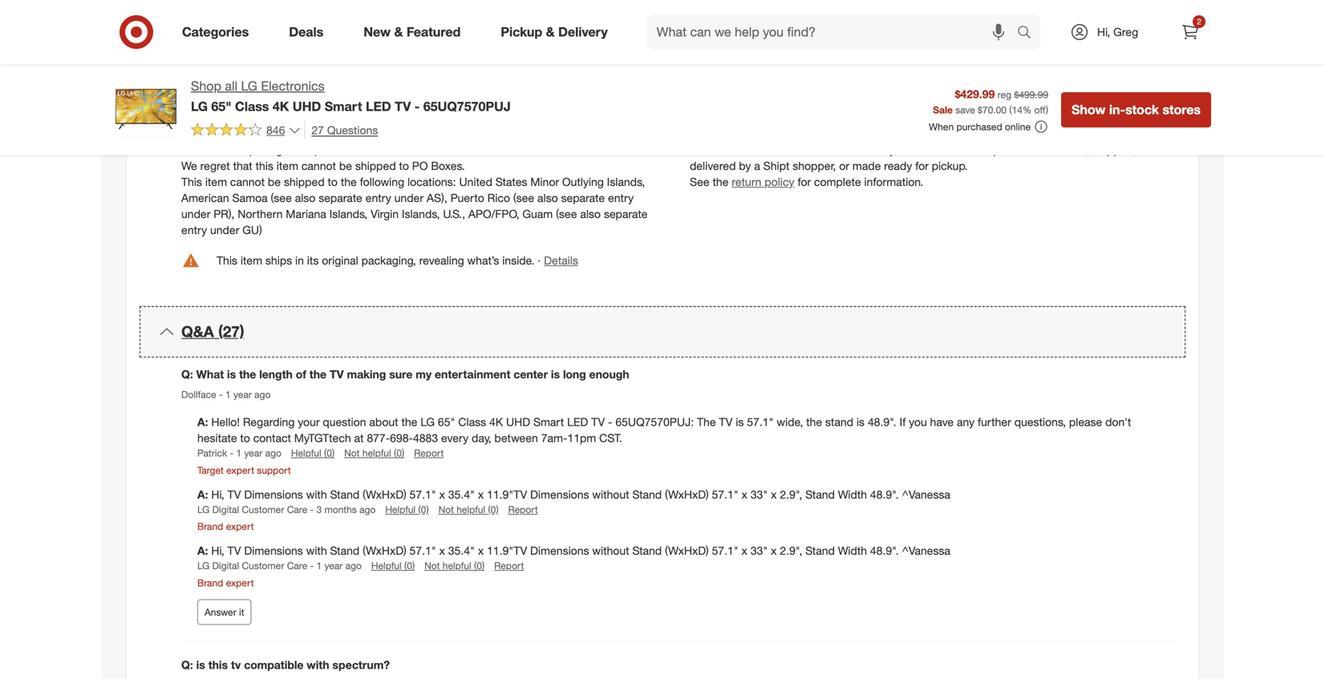 Task type: locate. For each thing, give the bounding box(es) containing it.
led inside "hello! regarding your question about the lg 65" class 4k uhd smart led tv - 65uq7570puj: the tv is 57.1" wide, the stand is 48.9". if you have any further questions, please don't hesitate to contact mytgttech at 877-698-4883 every day, between 7am-11pm cst."
[[567, 415, 588, 429]]

was
[[970, 143, 990, 157]]

^vanessa
[[902, 488, 951, 502], [902, 544, 951, 558]]

width
[[838, 488, 867, 502], [838, 544, 867, 558]]

2 shipping from the top
[[181, 104, 235, 119]]

0 vertical spatial 48.9".
[[868, 415, 897, 429]]

2 brand expert from the top
[[197, 577, 254, 589]]

what
[[196, 367, 224, 381]]

is left long
[[551, 367, 560, 381]]

1 horizontal spatial 65"
[[438, 415, 455, 429]]

0 horizontal spatial inches
[[348, 127, 381, 141]]

report button for months
[[508, 503, 538, 517]]

in left store,
[[1050, 143, 1059, 157]]

lg up 4883 at the left bottom
[[421, 415, 435, 429]]

item left the can
[[714, 127, 736, 141]]

(see right guam
[[556, 207, 577, 221]]

under down pr),
[[210, 223, 239, 237]]

1 11.9"tv from the top
[[487, 488, 527, 502]]

0 vertical spatial led
[[366, 99, 391, 114]]

2 vertical spatial not helpful  (0)
[[424, 560, 485, 572]]

be down pounds
[[339, 159, 352, 173]]

1 vertical spatial report button
[[508, 503, 538, 517]]

not helpful  (0) button
[[344, 447, 404, 460], [438, 503, 499, 517], [424, 559, 485, 573]]

0 horizontal spatial entry
[[181, 223, 207, 237]]

for right ready
[[915, 159, 929, 173]]

led inside shop all lg electronics lg 65" class 4k uhd smart led tv - 65uq7570puj
[[366, 99, 391, 114]]

helpful  (0) button for lg digital customer care - 1 year ago
[[371, 559, 415, 573]]

2
[[1197, 16, 1202, 26]]

1 vertical spatial 2.9",
[[780, 544, 802, 558]]

q: inside the q: what is the length of the tv making sure my entertainment center is long enough dollface - 1 year ago
[[181, 367, 193, 381]]

tv
[[231, 658, 241, 672]]

1 horizontal spatial length
[[384, 127, 415, 141]]

1 vertical spatial a: hi, tv dimensions with stand (wxhxd) 57.1" x 35.4" x 11.9"tv dimensions without stand (wxhxd) 57.1" x 33" x 2.9", stand width 48.9". ^vanessa
[[197, 544, 951, 558]]

1 vertical spatial helpful  (0)
[[385, 504, 429, 516]]

2 11.9"tv from the top
[[487, 544, 527, 558]]

2 ^vanessa from the top
[[902, 544, 951, 558]]

helpful for year
[[443, 560, 471, 572]]

not
[[344, 447, 360, 459], [438, 504, 454, 516], [424, 560, 440, 572]]

uhd inside "hello! regarding your question about the lg 65" class 4k uhd smart led tv - 65uq7570puj: the tv is 57.1" wide, the stand is 48.9". if you have any further questions, please don't hesitate to contact mytgttech at 877-698-4883 every day, between 7am-11pm cst."
[[506, 415, 530, 429]]

2 vertical spatial hi,
[[211, 544, 224, 558]]

1 up the hello!
[[225, 389, 231, 401]]

shipping details estimated ship dimensions: 64.7 inches length x 40 inches width x 6 inches height estimated ship weight: 50 pounds we regret that this item cannot be shipped to po boxes.
[[181, 104, 595, 173]]

1 2.9", from the top
[[780, 488, 802, 502]]

the right what
[[239, 367, 256, 381]]

1 digital from the top
[[212, 504, 239, 516]]

class up 846 link
[[235, 99, 269, 114]]

0 vertical spatial any
[[835, 127, 853, 141]]

(see
[[271, 191, 292, 205], [513, 191, 534, 205], [556, 207, 577, 221]]

helpful  (0) for lg digital customer care - 1 year ago
[[371, 560, 415, 572]]

smart inside shop all lg electronics lg 65" class 4k uhd smart led tv - 65uq7570puj
[[325, 99, 362, 114]]

1 horizontal spatial also
[[537, 191, 558, 205]]

2 horizontal spatial &
[[546, 24, 555, 40]]

target inside this item can be returned to any target store or target.com. this item must be returned within 30 days of the date it was purchased in store, shipped, delivered by a shipt shopper, or made ready for pickup. see the return policy for complete information.
[[856, 127, 887, 141]]

this left tv
[[208, 658, 228, 672]]

a: for lg digital customer care - 3 months ago
[[197, 488, 208, 502]]

expert down patrick - 1 year ago
[[226, 464, 254, 476]]

the
[[697, 415, 716, 429]]

2 ship from the top
[[235, 143, 256, 157]]

of down store
[[904, 143, 914, 157]]

1 vertical spatial helpful
[[385, 504, 416, 516]]

2 care from the top
[[287, 560, 307, 572]]

in left its
[[295, 254, 304, 268]]

1 vertical spatial hi,
[[211, 488, 224, 502]]

to left po
[[399, 159, 409, 173]]

2 vertical spatial 1
[[316, 560, 322, 572]]

original
[[322, 254, 358, 268]]

mariana
[[286, 207, 326, 221]]

item left ships
[[241, 254, 262, 268]]

expert up answer it button
[[226, 577, 254, 589]]

to inside shipping details estimated ship dimensions: 64.7 inches length x 40 inches width x 6 inches height estimated ship weight: 50 pounds we regret that this item cannot be shipped to po boxes.
[[399, 159, 409, 173]]

1 vertical spatial customer
[[242, 560, 284, 572]]

65"
[[211, 99, 232, 114], [438, 415, 455, 429]]

with up lg digital customer care - 1 year ago
[[306, 544, 327, 558]]

not helpful  (0)
[[344, 447, 404, 459], [438, 504, 499, 516], [424, 560, 485, 572]]

4k inside shop all lg electronics lg 65" class 4k uhd smart led tv - 65uq7570puj
[[273, 99, 289, 114]]

any right have
[[957, 415, 975, 429]]

a: hi, tv dimensions with stand (wxhxd) 57.1" x 35.4" x 11.9"tv dimensions without stand (wxhxd) 57.1" x 33" x 2.9", stand width 48.9". ^vanessa for lg digital customer care - 1 year ago
[[197, 544, 951, 558]]

1 vertical spatial not helpful  (0)
[[438, 504, 499, 516]]

1 vertical spatial estimated
[[181, 143, 232, 157]]

islands,
[[607, 175, 645, 189], [329, 207, 368, 221], [402, 207, 440, 221]]

1 vertical spatial 48.9".
[[870, 488, 899, 502]]

without for lg digital customer care - 1 year ago
[[592, 544, 629, 558]]

tv
[[395, 99, 411, 114], [330, 367, 344, 381], [591, 415, 605, 429], [719, 415, 733, 429], [227, 488, 241, 502], [227, 544, 241, 558]]

report for months
[[508, 504, 538, 516]]

not helpful  (0) for year
[[424, 560, 485, 572]]

65" up every
[[438, 415, 455, 429]]

shipping down shop
[[181, 104, 235, 119]]

q: for q: is this tv compatible with spectrum?
[[181, 658, 193, 672]]

customer up answer it
[[242, 560, 284, 572]]

1 ship from the top
[[235, 127, 256, 141]]

& inside dropdown button
[[249, 62, 260, 80]]

of inside the q: what is the length of the tv making sure my entertainment center is long enough dollface - 1 year ago
[[296, 367, 306, 381]]

1 vertical spatial with
[[306, 544, 327, 558]]

with left 'spectrum?'
[[307, 658, 329, 672]]

this inside shipping details estimated ship dimensions: 64.7 inches length x 40 inches width x 6 inches height estimated ship weight: 50 pounds we regret that this item cannot be shipped to po boxes.
[[256, 159, 273, 173]]

the left the making
[[309, 367, 327, 381]]

1 vertical spatial expert
[[226, 521, 254, 533]]

the left the date
[[917, 143, 933, 157]]

states
[[496, 175, 527, 189]]

length
[[384, 127, 415, 141], [259, 367, 293, 381]]

item inside shipping details estimated ship dimensions: 64.7 inches length x 40 inches width x 6 inches height estimated ship weight: 50 pounds we regret that this item cannot be shipped to po boxes.
[[277, 159, 298, 173]]

item for this item cannot be shipped to the following locations:
[[205, 175, 227, 189]]

1 horizontal spatial it
[[961, 143, 967, 157]]

any inside this item can be returned to any target store or target.com. this item must be returned within 30 days of the date it was purchased in store, shipped, delivered by a shipt shopper, or made ready for pickup. see the return policy for complete information.
[[835, 127, 853, 141]]

1 q: from the top
[[181, 367, 193, 381]]

1 vertical spatial without
[[592, 544, 629, 558]]

65" down all
[[211, 99, 232, 114]]

0 horizontal spatial target
[[197, 464, 224, 476]]

also down "minor"
[[537, 191, 558, 205]]

hi, down target expert support
[[211, 488, 224, 502]]

helpful for patrick - 1 year ago
[[291, 447, 321, 459]]

also down the outlying
[[580, 207, 601, 221]]

between
[[494, 431, 538, 445]]

48.9". for lg digital customer care - 1 year ago
[[870, 544, 899, 558]]

1 vertical spatial shipping
[[181, 104, 235, 119]]

ago right months
[[359, 504, 376, 516]]

0 vertical spatial year
[[233, 389, 252, 401]]

0 vertical spatial it
[[961, 143, 967, 157]]

1 vertical spatial 65"
[[438, 415, 455, 429]]

35.4" for lg digital customer care - 3 months ago
[[448, 488, 475, 502]]

1 vertical spatial helpful
[[457, 504, 485, 516]]

35.4"
[[448, 488, 475, 502], [448, 544, 475, 558]]

shipped,
[[1093, 143, 1136, 157]]

smart up 27 questions
[[325, 99, 362, 114]]

or
[[918, 127, 928, 141], [839, 159, 849, 173]]

guam
[[523, 207, 553, 221]]

q: left tv
[[181, 658, 193, 672]]

2 width from the top
[[838, 544, 867, 558]]

q&a
[[181, 323, 214, 341]]

4k
[[273, 99, 289, 114], [489, 415, 503, 429]]

2 a: hi, tv dimensions with stand (wxhxd) 57.1" x 35.4" x 11.9"tv dimensions without stand (wxhxd) 57.1" x 33" x 2.9", stand width 48.9". ^vanessa from the top
[[197, 544, 951, 558]]

3 a: from the top
[[197, 544, 208, 558]]

pickup & delivery
[[501, 24, 608, 40]]

30
[[861, 143, 874, 157]]

0 vertical spatial cannot
[[302, 159, 336, 173]]

2 digital from the top
[[212, 560, 239, 572]]

length up regarding
[[259, 367, 293, 381]]

2 customer from the top
[[242, 560, 284, 572]]

1 brand expert from the top
[[197, 521, 254, 533]]

0 horizontal spatial (see
[[271, 191, 292, 205]]

this for this item can be returned to any target store or target.com. this item must be returned within 30 days of the date it was purchased in store, shipped, delivered by a shipt shopper, or made ready for pickup. see the return policy for complete information.
[[690, 127, 711, 141]]

stock
[[1125, 102, 1159, 117]]

48.9". for lg digital customer care - 3 months ago
[[870, 488, 899, 502]]

shop
[[191, 78, 221, 94]]

is right 'stand'
[[857, 415, 865, 429]]

1 up target expert support
[[236, 447, 242, 459]]

2 vertical spatial not
[[424, 560, 440, 572]]

a: up hesitate at bottom left
[[197, 415, 211, 429]]

ship up that
[[235, 143, 256, 157]]

with for 1
[[306, 544, 327, 558]]

made
[[853, 159, 881, 173]]

1 shipping from the top
[[181, 62, 245, 80]]

(0)
[[324, 447, 335, 459], [394, 447, 404, 459], [418, 504, 429, 516], [488, 504, 499, 516], [404, 560, 415, 572], [474, 560, 485, 572]]

save
[[956, 104, 975, 116]]

2 2.9", from the top
[[780, 544, 802, 558]]

expert down "lg digital customer care - 3 months ago"
[[226, 521, 254, 533]]

0 horizontal spatial uhd
[[293, 99, 321, 114]]

1 inside the q: what is the length of the tv making sure my entertainment center is long enough dollface - 1 year ago
[[225, 389, 231, 401]]

1 vertical spatial led
[[567, 415, 588, 429]]

1 vertical spatial target
[[197, 464, 224, 476]]

shipping inside shipping details estimated ship dimensions: 64.7 inches length x 40 inches width x 6 inches height estimated ship weight: 50 pounds we regret that this item cannot be shipped to po boxes.
[[181, 104, 235, 119]]

following
[[360, 175, 404, 189]]

2 33" from the top
[[751, 544, 768, 558]]

target up 30
[[856, 127, 887, 141]]

smart up 7am-
[[533, 415, 564, 429]]

customer for 3
[[242, 504, 284, 516]]

2 a: from the top
[[197, 488, 208, 502]]

1 horizontal spatial led
[[567, 415, 588, 429]]

shipping down categories
[[181, 62, 245, 80]]

1 horizontal spatial or
[[918, 127, 928, 141]]

0 vertical spatial expert
[[226, 464, 254, 476]]

2 35.4" from the top
[[448, 544, 475, 558]]

1 33" from the top
[[751, 488, 768, 502]]

helpful  (0)
[[291, 447, 335, 459], [385, 504, 429, 516], [371, 560, 415, 572]]

hi, left greg
[[1097, 25, 1110, 39]]

27 questions link
[[304, 121, 378, 139]]

0 vertical spatial brand expert
[[197, 521, 254, 533]]

%
[[1023, 104, 1032, 116]]

tv inside shop all lg electronics lg 65" class 4k uhd smart led tv - 65uq7570puj
[[395, 99, 411, 114]]

islands, down as),
[[402, 207, 440, 221]]

1 horizontal spatial 1
[[236, 447, 242, 459]]

2 vertical spatial helpful  (0) button
[[371, 559, 415, 573]]

led up questions at the top left of the page
[[366, 99, 391, 114]]

support
[[257, 464, 291, 476]]

0 vertical spatial a: hi, tv dimensions with stand (wxhxd) 57.1" x 35.4" x 11.9"tv dimensions without stand (wxhxd) 57.1" x 33" x 2.9", stand width 48.9". ^vanessa
[[197, 488, 951, 502]]

(see down states on the top of the page
[[513, 191, 534, 205]]

it inside this item can be returned to any target store or target.com. this item must be returned within 30 days of the date it was purchased in store, shipped, delivered by a shipt shopper, or made ready for pickup. see the return policy for complete information.
[[961, 143, 967, 157]]

brand up answer
[[197, 577, 223, 589]]

a:
[[197, 415, 211, 429], [197, 488, 208, 502], [197, 544, 208, 558]]

1 ^vanessa from the top
[[902, 488, 951, 502]]

1 vertical spatial 1
[[236, 447, 242, 459]]

shipping inside dropdown button
[[181, 62, 245, 80]]

1 vertical spatial not helpful  (0) button
[[438, 503, 499, 517]]

report for year
[[494, 560, 524, 572]]

0 vertical spatial 4k
[[273, 99, 289, 114]]

0 horizontal spatial class
[[235, 99, 269, 114]]

0 vertical spatial target
[[856, 127, 887, 141]]

length inside the q: what is the length of the tv making sure my entertainment center is long enough dollface - 1 year ago
[[259, 367, 293, 381]]

item up delivered
[[714, 143, 736, 157]]

shipt
[[763, 159, 790, 173]]

1 brand from the top
[[197, 521, 223, 533]]

57.1" inside "hello! regarding your question about the lg 65" class 4k uhd smart led tv - 65uq7570puj: the tv is 57.1" wide, the stand is 48.9". if you have any further questions, please don't hesitate to contact mytgttech at 877-698-4883 every day, between 7am-11pm cst."
[[747, 415, 774, 429]]

hi, greg
[[1097, 25, 1138, 39]]

inches right the 6
[[528, 127, 560, 141]]

it right answer
[[239, 606, 244, 618]]

11.9"tv for lg digital customer care - 3 months ago
[[487, 488, 527, 502]]

a
[[754, 159, 760, 173]]

be up shipt
[[767, 143, 780, 157]]

1 vertical spatial purchased
[[993, 143, 1047, 157]]

expert for patrick - 1 year ago
[[226, 464, 254, 476]]

0 vertical spatial with
[[306, 488, 327, 502]]

0 horizontal spatial shipped
[[284, 175, 325, 189]]

digital for lg digital customer care - 3 months ago
[[212, 504, 239, 516]]

cannot up samoa
[[230, 175, 265, 189]]

0 vertical spatial 65"
[[211, 99, 232, 114]]

1 a: hi, tv dimensions with stand (wxhxd) 57.1" x 35.4" x 11.9"tv dimensions without stand (wxhxd) 57.1" x 33" x 2.9", stand width 48.9". ^vanessa from the top
[[197, 488, 951, 502]]

year down months
[[325, 560, 343, 572]]

0 horizontal spatial 1
[[225, 389, 231, 401]]

2 estimated from the top
[[181, 143, 232, 157]]

class inside "hello! regarding your question about the lg 65" class 4k uhd smart led tv - 65uq7570puj: the tv is 57.1" wide, the stand is 48.9". if you have any further questions, please don't hesitate to contact mytgttech at 877-698-4883 every day, between 7am-11pm cst."
[[458, 415, 486, 429]]

or left when
[[918, 127, 928, 141]]

purchased down $
[[957, 121, 1002, 133]]

0 horizontal spatial &
[[249, 62, 260, 80]]

- inside shop all lg electronics lg 65" class 4k uhd smart led tv - 65uq7570puj
[[415, 99, 420, 114]]

& right pickup
[[546, 24, 555, 40]]

care for 3
[[287, 504, 307, 516]]

to up patrick - 1 year ago
[[240, 431, 250, 445]]

1 horizontal spatial for
[[915, 159, 929, 173]]

under down the american
[[181, 207, 210, 221]]

1 vertical spatial helpful  (0) button
[[385, 503, 429, 517]]

height
[[564, 127, 595, 141]]

ago inside the q: what is the length of the tv making sure my entertainment center is long enough dollface - 1 year ago
[[254, 389, 271, 401]]

that
[[233, 159, 252, 173]]

digital down target expert support
[[212, 504, 239, 516]]

1 vertical spatial this
[[208, 658, 228, 672]]

contact
[[253, 431, 291, 445]]

4k up day,
[[489, 415, 503, 429]]

50
[[299, 143, 311, 157]]

see
[[690, 175, 710, 189]]

0 horizontal spatial of
[[296, 367, 306, 381]]

1 horizontal spatial cannot
[[302, 159, 336, 173]]

item for this item ships in its original packaging, revealing what's inside. · details
[[241, 254, 262, 268]]

categories
[[182, 24, 249, 40]]

0 vertical spatial 35.4"
[[448, 488, 475, 502]]

2 q: from the top
[[181, 658, 193, 672]]

1 customer from the top
[[242, 504, 284, 516]]

dimensions
[[244, 488, 303, 502], [530, 488, 589, 502], [244, 544, 303, 558], [530, 544, 589, 558]]

po
[[412, 159, 428, 173]]

report button for year
[[494, 559, 524, 573]]

year up target expert support
[[244, 447, 263, 459]]

- right dollface
[[219, 389, 223, 401]]

making
[[347, 367, 386, 381]]

1 without from the top
[[592, 488, 629, 502]]

2 without from the top
[[592, 544, 629, 558]]

uhd inside shop all lg electronics lg 65" class 4k uhd smart led tv - 65uq7570puj
[[293, 99, 321, 114]]

ago up regarding
[[254, 389, 271, 401]]

1 horizontal spatial 4k
[[489, 415, 503, 429]]

delivery
[[558, 24, 608, 40]]

this for this item ships in its original packaging, revealing what's inside. · details
[[217, 254, 237, 268]]

all
[[225, 78, 238, 94]]

cst.
[[599, 431, 622, 445]]

1 horizontal spatial inches
[[443, 127, 476, 141]]

brand expert for lg digital customer care - 3 months ago
[[197, 521, 254, 533]]

helpful  (0) button for patrick - 1 year ago
[[291, 447, 335, 460]]

1 horizontal spatial uhd
[[506, 415, 530, 429]]

1 vertical spatial brand
[[197, 577, 223, 589]]

2.9", for lg digital customer care - 1 year ago
[[780, 544, 802, 558]]

4k down electronics
[[273, 99, 289, 114]]

48.9". inside "hello! regarding your question about the lg 65" class 4k uhd smart led tv - 65uq7570puj: the tv is 57.1" wide, the stand is 48.9". if you have any further questions, please don't hesitate to contact mytgttech at 877-698-4883 every day, between 7am-11pm cst."
[[868, 415, 897, 429]]

11.9"tv for lg digital customer care - 1 year ago
[[487, 544, 527, 558]]

shipped up following
[[355, 159, 396, 173]]

my
[[416, 367, 432, 381]]

it left was
[[961, 143, 967, 157]]

- left 3
[[310, 504, 314, 516]]

any inside "hello! regarding your question about the lg 65" class 4k uhd smart led tv - 65uq7570puj: the tv is 57.1" wide, the stand is 48.9". if you have any further questions, please don't hesitate to contact mytgttech at 877-698-4883 every day, between 7am-11pm cst."
[[957, 415, 975, 429]]

enough
[[589, 367, 629, 381]]

33"
[[751, 488, 768, 502], [751, 544, 768, 558]]

also up mariana
[[295, 191, 316, 205]]

brand down target expert support
[[197, 521, 223, 533]]

1 35.4" from the top
[[448, 488, 475, 502]]

2 vertical spatial 48.9".
[[870, 544, 899, 558]]

pickup & delivery link
[[487, 14, 628, 50]]

purchased down the online
[[993, 143, 1047, 157]]

0 vertical spatial helpful
[[291, 447, 321, 459]]

0 vertical spatial smart
[[325, 99, 362, 114]]

a: hi, tv dimensions with stand (wxhxd) 57.1" x 35.4" x 11.9"tv dimensions without stand (wxhxd) 57.1" x 33" x 2.9", stand width 48.9". ^vanessa
[[197, 488, 951, 502], [197, 544, 951, 558]]

ship down details
[[235, 127, 256, 141]]

revealing
[[419, 254, 464, 268]]

led up 11pm
[[567, 415, 588, 429]]

this down weight:
[[256, 159, 273, 173]]

shipped down 50
[[284, 175, 325, 189]]

when purchased online
[[929, 121, 1031, 133]]

in
[[1050, 143, 1059, 157], [295, 254, 304, 268]]

hi, for lg digital customer care - 3 months ago
[[211, 488, 224, 502]]

1 horizontal spatial of
[[904, 143, 914, 157]]

q: what is the length of the tv making sure my entertainment center is long enough dollface - 1 year ago
[[181, 367, 629, 401]]

1 vertical spatial or
[[839, 159, 849, 173]]

compatible
[[244, 658, 304, 672]]

q: for q: what is the length of the tv making sure my entertainment center is long enough dollface - 1 year ago
[[181, 367, 193, 381]]

0 vertical spatial width
[[838, 488, 867, 502]]

2 vertical spatial a:
[[197, 544, 208, 558]]

2 vertical spatial report
[[494, 560, 524, 572]]

1 a: from the top
[[197, 415, 211, 429]]

48.9".
[[868, 415, 897, 429], [870, 488, 899, 502], [870, 544, 899, 558]]

brand expert
[[197, 521, 254, 533], [197, 577, 254, 589]]

brand expert up answer it button
[[197, 577, 254, 589]]

item down "regret"
[[205, 175, 227, 189]]

lg down target expert support
[[197, 504, 210, 516]]

brand expert for lg digital customer care - 1 year ago
[[197, 577, 254, 589]]

1 horizontal spatial shipped
[[355, 159, 396, 173]]

q: left what
[[181, 367, 193, 381]]

1 vertical spatial uhd
[[506, 415, 530, 429]]

0 vertical spatial ^vanessa
[[902, 488, 951, 502]]

shipping & returns
[[181, 62, 321, 80]]

brand for lg digital customer care - 1 year ago
[[197, 577, 223, 589]]

1 down 3
[[316, 560, 322, 572]]

class up day,
[[458, 415, 486, 429]]

samoa
[[232, 191, 268, 205]]

(see up the northern
[[271, 191, 292, 205]]

&
[[394, 24, 403, 40], [546, 24, 555, 40], [249, 62, 260, 80]]

1 care from the top
[[287, 504, 307, 516]]

0 horizontal spatial this
[[208, 658, 228, 672]]

0 vertical spatial length
[[384, 127, 415, 141]]

not for lg digital customer care - 3 months ago
[[438, 504, 454, 516]]

stand
[[330, 488, 360, 502], [632, 488, 662, 502], [806, 488, 835, 502], [330, 544, 360, 558], [632, 544, 662, 558], [806, 544, 835, 558]]

purchased inside this item can be returned to any target store or target.com. this item must be returned within 30 days of the date it was purchased in store, shipped, delivered by a shipt shopper, or made ready for pickup. see the return policy for complete information.
[[993, 143, 1047, 157]]

smart
[[325, 99, 362, 114], [533, 415, 564, 429]]

off
[[1035, 104, 1046, 116]]

3
[[316, 504, 322, 516]]

2 brand from the top
[[197, 577, 223, 589]]

1 vertical spatial 33"
[[751, 544, 768, 558]]

0 horizontal spatial led
[[366, 99, 391, 114]]

2 vertical spatial report button
[[494, 559, 524, 573]]

1 vertical spatial year
[[244, 447, 263, 459]]

0 vertical spatial under
[[394, 191, 424, 205]]

or down the within
[[839, 159, 849, 173]]

purchased
[[957, 121, 1002, 133], [993, 143, 1047, 157]]

the
[[917, 143, 933, 157], [341, 175, 357, 189], [713, 175, 729, 189], [239, 367, 256, 381], [309, 367, 327, 381], [401, 415, 417, 429], [806, 415, 822, 429]]

led
[[366, 99, 391, 114], [567, 415, 588, 429]]

for down shopper,
[[798, 175, 811, 189]]

to down pounds
[[328, 175, 338, 189]]

0 horizontal spatial length
[[259, 367, 293, 381]]

is left tv
[[196, 658, 205, 672]]

year up the hello!
[[233, 389, 252, 401]]

0 horizontal spatial any
[[835, 127, 853, 141]]

0 horizontal spatial or
[[839, 159, 849, 173]]

65" inside "hello! regarding your question about the lg 65" class 4k uhd smart led tv - 65uq7570puj: the tv is 57.1" wide, the stand is 48.9". if you have any further questions, please don't hesitate to contact mytgttech at 877-698-4883 every day, between 7am-11pm cst."
[[438, 415, 455, 429]]

2.9",
[[780, 488, 802, 502], [780, 544, 802, 558]]

hi, up answer
[[211, 544, 224, 558]]

islands, left the virgin
[[329, 207, 368, 221]]

date
[[936, 143, 958, 157]]

1 vertical spatial length
[[259, 367, 293, 381]]

27 questions
[[312, 123, 378, 137]]

united
[[459, 175, 492, 189]]

1 width from the top
[[838, 488, 867, 502]]

northern
[[238, 207, 283, 221]]

1 horizontal spatial &
[[394, 24, 403, 40]]

is
[[227, 367, 236, 381], [551, 367, 560, 381], [736, 415, 744, 429], [857, 415, 865, 429], [196, 658, 205, 672]]

$499.99
[[1014, 89, 1049, 101]]

inches right 64.7
[[348, 127, 381, 141]]

a: up answer
[[197, 544, 208, 558]]

to inside "hello! regarding your question about the lg 65" class 4k uhd smart led tv - 65uq7570puj: the tv is 57.1" wide, the stand is 48.9". if you have any further questions, please don't hesitate to contact mytgttech at 877-698-4883 every day, between 7am-11pm cst."
[[240, 431, 250, 445]]

0 horizontal spatial islands,
[[329, 207, 368, 221]]

0 vertical spatial a:
[[197, 415, 211, 429]]

ship
[[235, 127, 256, 141], [235, 143, 256, 157]]



Task type: vqa. For each thing, say whether or not it's contained in the screenshot.
1st Clear from left
no



Task type: describe. For each thing, give the bounding box(es) containing it.
width for lg digital customer care - 1 year ago
[[838, 544, 867, 558]]

1 horizontal spatial (see
[[513, 191, 534, 205]]

show in-stock stores button
[[1061, 92, 1211, 127]]

locations:
[[408, 175, 456, 189]]

0 vertical spatial report
[[414, 447, 444, 459]]

days
[[877, 143, 901, 157]]

without for lg digital customer care - 3 months ago
[[592, 488, 629, 502]]

sale
[[933, 104, 953, 116]]

a: for lg digital customer care - 1 year ago
[[197, 544, 208, 558]]

6
[[518, 127, 524, 141]]

the down delivered
[[713, 175, 729, 189]]

- inside the q: what is the length of the tv making sure my entertainment center is long enough dollface - 1 year ago
[[219, 389, 223, 401]]

0 vertical spatial or
[[918, 127, 928, 141]]

customer for 1
[[242, 560, 284, 572]]

2 horizontal spatial also
[[580, 207, 601, 221]]

33" for lg digital customer care - 1 year ago
[[751, 544, 768, 558]]

search
[[1010, 26, 1049, 41]]

this item cannot be shipped to the following locations:
[[181, 175, 456, 189]]

helpful for lg digital customer care - 3 months ago
[[385, 504, 416, 516]]

width for lg digital customer care - 3 months ago
[[838, 488, 867, 502]]

^vanessa for lg digital customer care - 1 year ago
[[902, 544, 951, 558]]

be right the can
[[760, 127, 773, 141]]

year inside the q: what is the length of the tv making sure my entertainment center is long enough dollface - 1 year ago
[[233, 389, 252, 401]]

can
[[739, 127, 757, 141]]

apo/fpo,
[[468, 207, 519, 221]]

)
[[1046, 104, 1049, 116]]

2 horizontal spatial (see
[[556, 207, 577, 221]]

is right what
[[227, 367, 236, 381]]

questions
[[327, 123, 378, 137]]

- right the "patrick"
[[230, 447, 234, 459]]

american
[[181, 191, 229, 205]]

in inside this item can be returned to any target store or target.com. this item must be returned within 30 days of the date it was purchased in store, shipped, delivered by a shipt shopper, or made ready for pickup. see the return policy for complete information.
[[1050, 143, 1059, 157]]

pr),
[[214, 207, 235, 221]]

0 vertical spatial purchased
[[957, 121, 1002, 133]]

be down weight:
[[268, 175, 281, 189]]

boxes.
[[431, 159, 465, 173]]

hesitate
[[197, 431, 237, 445]]

please
[[1069, 415, 1102, 429]]

wide,
[[777, 415, 803, 429]]

puerto
[[451, 191, 484, 205]]

shopper,
[[793, 159, 836, 173]]

months
[[325, 504, 357, 516]]

it inside button
[[239, 606, 244, 618]]

return
[[732, 175, 762, 189]]

877-
[[367, 431, 390, 445]]

0 vertical spatial not helpful  (0) button
[[344, 447, 404, 460]]

ready
[[884, 159, 912, 173]]

complete
[[814, 175, 861, 189]]

4883
[[413, 431, 438, 445]]

0 vertical spatial returned
[[776, 127, 819, 141]]

patrick
[[197, 447, 227, 459]]

pickup
[[501, 24, 542, 40]]

0 horizontal spatial also
[[295, 191, 316, 205]]

65" inside shop all lg electronics lg 65" class 4k uhd smart led tv - 65uq7570puj
[[211, 99, 232, 114]]

helpful for lg digital customer care - 1 year ago
[[371, 560, 402, 572]]

what's
[[467, 254, 499, 268]]

3 inches from the left
[[528, 127, 560, 141]]

- inside "hello! regarding your question about the lg 65" class 4k uhd smart led tv - 65uq7570puj: the tv is 57.1" wide, the stand is 48.9". if you have any further questions, please don't hesitate to contact mytgttech at 877-698-4883 every day, between 7am-11pm cst."
[[608, 415, 612, 429]]

lg up answer
[[197, 560, 210, 572]]

class inside shop all lg electronics lg 65" class 4k uhd smart led tv - 65uq7570puj
[[235, 99, 269, 114]]

·
[[538, 254, 541, 268]]

details
[[238, 104, 279, 119]]

1 vertical spatial under
[[181, 207, 210, 221]]

2 vertical spatial under
[[210, 223, 239, 237]]

expert for lg digital customer care - 1 year ago
[[226, 577, 254, 589]]

helpful  (0) for patrick - 1 year ago
[[291, 447, 335, 459]]

information.
[[864, 175, 924, 189]]

new & featured
[[364, 24, 461, 40]]

2 horizontal spatial islands,
[[607, 175, 645, 189]]

policy
[[765, 175, 795, 189]]

q&a (27)
[[181, 323, 244, 341]]

united states minor outlying islands, american samoa (see also separate entry under as), puerto rico (see also separate entry under pr), northern mariana islands, virgin islands, u.s., apo/fpo, guam (see also separate entry under gu)
[[181, 175, 648, 237]]

the up 698-
[[401, 415, 417, 429]]

of inside this item can be returned to any target store or target.com. this item must be returned within 30 days of the date it was purchased in store, shipped, delivered by a shipt shopper, or made ready for pickup. see the return policy for complete information.
[[904, 143, 914, 157]]

not helpful  (0) button for months
[[438, 503, 499, 517]]

a: hi, tv dimensions with stand (wxhxd) 57.1" x 35.4" x 11.9"tv dimensions without stand (wxhxd) 57.1" x 33" x 2.9", stand width 48.9". ^vanessa for lg digital customer care - 3 months ago
[[197, 488, 951, 502]]

2 horizontal spatial entry
[[608, 191, 634, 205]]

2 vertical spatial year
[[325, 560, 343, 572]]

virgin
[[371, 207, 399, 221]]

to inside this item can be returned to any target store or target.com. this item must be returned within 30 days of the date it was purchased in store, shipped, delivered by a shipt shopper, or made ready for pickup. see the return policy for complete information.
[[822, 127, 832, 141]]

shipping & returns button
[[140, 46, 1186, 97]]

regret
[[200, 159, 230, 173]]

tv inside the q: what is the length of the tv making sure my entertainment center is long enough dollface - 1 year ago
[[330, 367, 344, 381]]

hello! regarding your question about the lg 65" class 4k uhd smart led tv - 65uq7570puj: the tv is 57.1" wide, the stand is 48.9". if you have any further questions, please don't hesitate to contact mytgttech at 877-698-4883 every day, between 7am-11pm cst.
[[197, 415, 1131, 445]]

not for lg digital customer care - 1 year ago
[[424, 560, 440, 572]]

2 inches from the left
[[443, 127, 476, 141]]

helpful  (0) for lg digital customer care - 3 months ago
[[385, 504, 429, 516]]

1 vertical spatial shipped
[[284, 175, 325, 189]]

0 vertical spatial report button
[[414, 447, 444, 460]]

lg inside "hello! regarding your question about the lg 65" class 4k uhd smart led tv - 65uq7570puj: the tv is 57.1" wide, the stand is 48.9". if you have any further questions, please don't hesitate to contact mytgttech at 877-698-4883 every day, between 7am-11pm cst."
[[421, 415, 435, 429]]

35.4" for lg digital customer care - 1 year ago
[[448, 544, 475, 558]]

1 vertical spatial for
[[798, 175, 811, 189]]

details
[[544, 254, 578, 268]]

$429.99
[[955, 87, 995, 101]]

answer it button
[[197, 600, 251, 625]]

digital for lg digital customer care - 1 year ago
[[212, 560, 239, 572]]

don't
[[1106, 415, 1131, 429]]

is right the
[[736, 415, 744, 429]]

answer
[[205, 606, 236, 618]]

ago down contact
[[265, 447, 281, 459]]

65uq7570puj
[[423, 99, 511, 114]]

shipping for shipping & returns
[[181, 62, 245, 80]]

0 vertical spatial not helpful  (0)
[[344, 447, 404, 459]]

item for this item can be returned to any target store or target.com. this item must be returned within 30 days of the date it was purchased in store, shipped, delivered by a shipt shopper, or made ready for pickup. see the return policy for complete information.
[[714, 127, 736, 141]]

target expert support
[[197, 464, 291, 476]]

(
[[1009, 104, 1012, 116]]

show in-stock stores
[[1072, 102, 1201, 117]]

length inside shipping details estimated ship dimensions: 64.7 inches length x 40 inches width x 6 inches height estimated ship weight: 50 pounds we regret that this item cannot be shipped to po boxes.
[[384, 127, 415, 141]]

2.9", for lg digital customer care - 3 months ago
[[780, 488, 802, 502]]

outlying
[[562, 175, 604, 189]]

return policy link
[[732, 175, 795, 189]]

846
[[266, 123, 285, 137]]

What can we help you find? suggestions appear below search field
[[647, 14, 1021, 50]]

& for new
[[394, 24, 403, 40]]

care for 1
[[287, 560, 307, 572]]

1 horizontal spatial islands,
[[402, 207, 440, 221]]

65uq7570puj:
[[616, 415, 694, 429]]

2 horizontal spatial 1
[[316, 560, 322, 572]]

ago down months
[[345, 560, 362, 572]]

day,
[[472, 431, 491, 445]]

have
[[930, 415, 954, 429]]

expert for lg digital customer care - 3 months ago
[[226, 521, 254, 533]]

1 vertical spatial cannot
[[230, 175, 265, 189]]

brand for lg digital customer care - 3 months ago
[[197, 521, 223, 533]]

be inside shipping details estimated ship dimensions: 64.7 inches length x 40 inches width x 6 inches height estimated ship weight: 50 pounds we regret that this item cannot be shipped to po boxes.
[[339, 159, 352, 173]]

& for shipping
[[249, 62, 260, 80]]

lg right all
[[241, 78, 257, 94]]

minor
[[531, 175, 559, 189]]

spectrum?
[[332, 658, 390, 672]]

2 vertical spatial with
[[307, 658, 329, 672]]

if
[[900, 415, 906, 429]]

pounds
[[314, 143, 352, 157]]

questions,
[[1015, 415, 1066, 429]]

1 estimated from the top
[[181, 127, 232, 141]]

image of lg 65" class 4k uhd smart led tv - 65uq7570puj image
[[114, 77, 178, 141]]

new & featured link
[[350, 14, 481, 50]]

by
[[739, 159, 751, 173]]

846 link
[[191, 121, 301, 141]]

11pm
[[568, 431, 596, 445]]

hi, for lg digital customer care - 1 year ago
[[211, 544, 224, 558]]

& for pickup
[[546, 24, 555, 40]]

helpful  (0) button for lg digital customer care - 3 months ago
[[385, 503, 429, 517]]

not for patrick - 1 year ago
[[344, 447, 360, 459]]

1 horizontal spatial entry
[[366, 191, 391, 205]]

answer it
[[205, 606, 244, 618]]

shipped inside shipping details estimated ship dimensions: 64.7 inches length x 40 inches width x 6 inches height estimated ship weight: 50 pounds we regret that this item cannot be shipped to po boxes.
[[355, 159, 396, 173]]

new
[[364, 24, 391, 40]]

not helpful  (0) for months
[[438, 504, 499, 516]]

cannot inside shipping details estimated ship dimensions: 64.7 inches length x 40 inches width x 6 inches height estimated ship weight: 50 pounds we regret that this item cannot be shipped to po boxes.
[[302, 159, 336, 173]]

0 vertical spatial hi,
[[1097, 25, 1110, 39]]

dollface
[[181, 389, 216, 401]]

you
[[909, 415, 927, 429]]

1 inches from the left
[[348, 127, 381, 141]]

the left following
[[341, 175, 357, 189]]

this for this item cannot be shipped to the following locations:
[[181, 175, 202, 189]]

long
[[563, 367, 586, 381]]

smart inside "hello! regarding your question about the lg 65" class 4k uhd smart led tv - 65uq7570puj: the tv is 57.1" wide, the stand is 48.9". if you have any further questions, please don't hesitate to contact mytgttech at 877-698-4883 every day, between 7am-11pm cst."
[[533, 415, 564, 429]]

sure
[[389, 367, 413, 381]]

this item ships in its original packaging, revealing what's inside. · details
[[217, 254, 578, 268]]

1 vertical spatial in
[[295, 254, 304, 268]]

this item can be returned to any target store or target.com. this item must be returned within 30 days of the date it was purchased in store, shipped, delivered by a shipt shopper, or made ready for pickup. see the return policy for complete information.
[[690, 127, 1136, 189]]

(27)
[[218, 323, 244, 341]]

0 vertical spatial for
[[915, 159, 929, 173]]

deals
[[289, 24, 323, 40]]

when
[[929, 121, 954, 133]]

shipping for shipping details estimated ship dimensions: 64.7 inches length x 40 inches width x 6 inches height estimated ship weight: 50 pounds we regret that this item cannot be shipped to po boxes.
[[181, 104, 235, 119]]

not helpful  (0) button for year
[[424, 559, 485, 573]]

$
[[978, 104, 983, 116]]

4k inside "hello! regarding your question about the lg 65" class 4k uhd smart led tv - 65uq7570puj: the tv is 57.1" wide, the stand is 48.9". if you have any further questions, please don't hesitate to contact mytgttech at 877-698-4883 every day, between 7am-11pm cst."
[[489, 415, 503, 429]]

0 vertical spatial helpful
[[362, 447, 391, 459]]

1 vertical spatial returned
[[783, 143, 826, 157]]

in-
[[1109, 102, 1125, 117]]

- down "lg digital customer care - 3 months ago"
[[310, 560, 314, 572]]

33" for lg digital customer care - 3 months ago
[[751, 488, 768, 502]]

with for 3
[[306, 488, 327, 502]]

the right the wide,
[[806, 415, 822, 429]]

^vanessa for lg digital customer care - 3 months ago
[[902, 488, 951, 502]]

lg down shop
[[191, 99, 208, 114]]

packaging,
[[362, 254, 416, 268]]

helpful for months
[[457, 504, 485, 516]]



